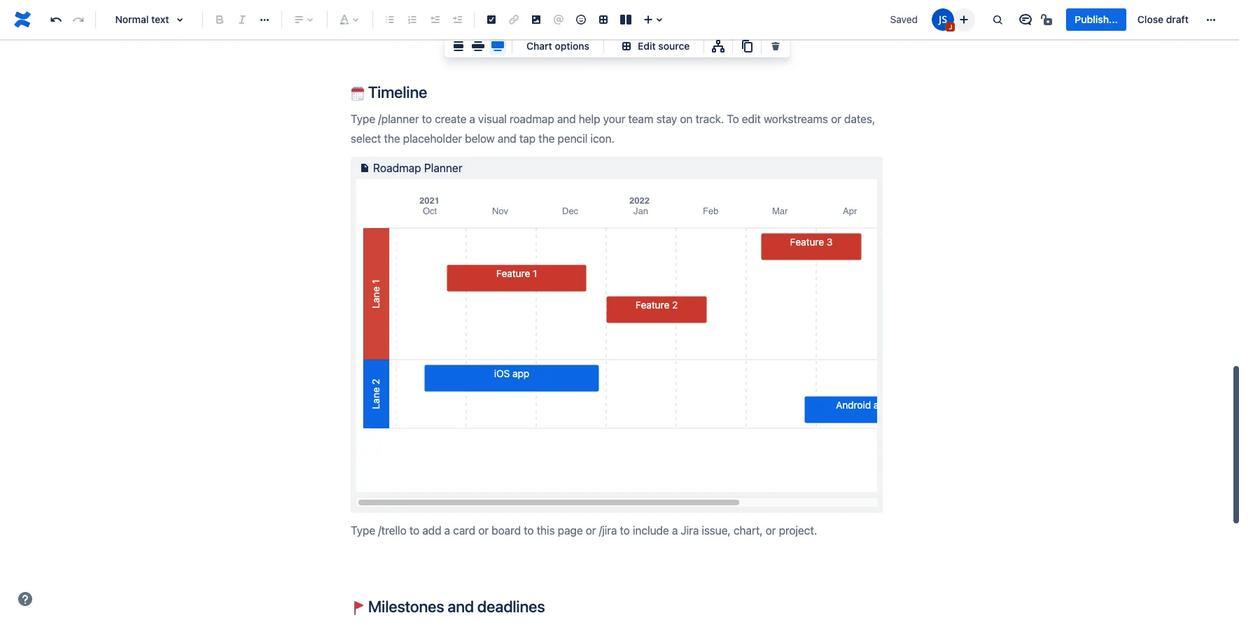 Task type: describe. For each thing, give the bounding box(es) containing it.
text
[[151, 13, 169, 25]]

edit source
[[638, 40, 690, 52]]

add image, video, or file image
[[528, 11, 545, 28]]

emoji image
[[573, 11, 590, 28]]

deadlines
[[478, 597, 545, 616]]

manage connected data image
[[710, 38, 727, 55]]

roadmap planner image
[[356, 160, 373, 177]]

bullet list ⌘⇧8 image
[[382, 11, 398, 28]]

normal text
[[115, 13, 169, 25]]

help image
[[17, 591, 34, 608]]

more formatting image
[[256, 11, 273, 28]]

draft
[[1167, 13, 1189, 25]]

indent tab image
[[449, 11, 466, 28]]

outdent ⇧tab image
[[426, 11, 443, 28]]

redo ⌘⇧z image
[[70, 11, 87, 28]]

edit
[[638, 40, 656, 52]]

normal text button
[[102, 4, 197, 35]]

roadmap planner
[[373, 162, 463, 174]]

invite to edit image
[[956, 11, 973, 28]]

numbered list ⌘⇧7 image
[[404, 11, 421, 28]]

confluence image
[[11, 8, 34, 31]]

comment icon image
[[1018, 11, 1035, 28]]

go full width image
[[489, 38, 506, 55]]

mention image
[[550, 11, 567, 28]]

italic ⌘i image
[[234, 11, 251, 28]]

action item image
[[483, 11, 500, 28]]

remove image
[[768, 38, 785, 55]]

source
[[659, 40, 690, 52]]



Task type: vqa. For each thing, say whether or not it's contained in the screenshot.
products to the right
no



Task type: locate. For each thing, give the bounding box(es) containing it.
close draft
[[1138, 13, 1189, 25]]

chart options
[[527, 40, 590, 52]]

timeline
[[365, 83, 427, 101]]

close draft button
[[1129, 8, 1197, 31]]

table image
[[595, 11, 612, 28]]

no restrictions image
[[1040, 11, 1057, 28]]

back to center image
[[450, 38, 467, 55]]

publish...
[[1075, 13, 1118, 25]]

:calendar_spiral: image
[[351, 87, 365, 101], [351, 87, 365, 101]]

options
[[555, 40, 590, 52]]

find and replace image
[[990, 11, 1007, 28]]

planner
[[424, 162, 463, 174]]

close
[[1138, 13, 1164, 25]]

jacob simon image
[[932, 8, 955, 31]]

more image
[[1203, 11, 1220, 28]]

undo ⌘z image
[[48, 11, 64, 28]]

milestones and deadlines
[[365, 597, 545, 616]]

link image
[[506, 11, 522, 28]]

:triangular_flag_on_post: image
[[351, 602, 365, 616], [351, 602, 365, 616]]

chart options button
[[518, 38, 598, 55]]

confluence image
[[11, 8, 34, 31]]

go wide image
[[470, 38, 487, 55]]

and
[[448, 597, 474, 616]]

normal
[[115, 13, 149, 25]]

milestones
[[368, 597, 444, 616]]

copy image
[[739, 38, 756, 55]]

layouts image
[[618, 11, 634, 28]]

edit source button
[[610, 38, 698, 55]]

saved
[[890, 13, 918, 25]]

edit source image
[[618, 38, 635, 55]]

bold ⌘b image
[[211, 11, 228, 28]]

roadmap
[[373, 162, 421, 174]]

chart
[[527, 40, 552, 52]]

publish... button
[[1067, 8, 1127, 31]]



